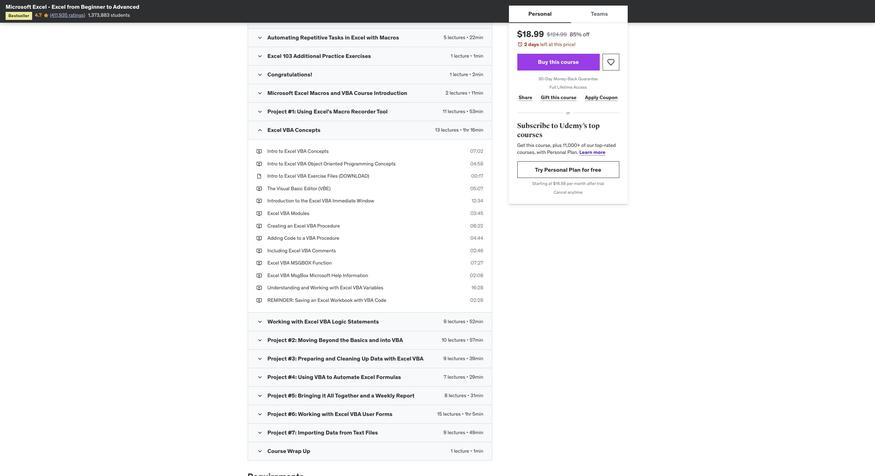 Task type: locate. For each thing, give the bounding box(es) containing it.
2 xsmall image from the top
[[256, 210, 262, 217]]

lecture down 9 lectures • 49min
[[454, 448, 469, 455]]

2
[[524, 41, 527, 48], [446, 90, 449, 96]]

7 xsmall image from the top
[[256, 260, 262, 267]]

introduction up 'tool'
[[374, 89, 408, 96]]

0 vertical spatial introduction
[[374, 89, 408, 96]]

2 vertical spatial microsoft
[[310, 273, 330, 279]]

2 vertical spatial lecture
[[454, 448, 469, 455]]

• for working with excel vba logic statements
[[467, 319, 469, 325]]

xsmall image
[[256, 173, 262, 180], [256, 210, 262, 217], [256, 248, 262, 255], [256, 273, 262, 279], [256, 285, 262, 292], [256, 297, 262, 304]]

xsmall image for understanding and working with excel vba variables
[[256, 285, 262, 292]]

5 small image from the top
[[256, 448, 263, 455]]

small image for excel 103 additional practice exercises
[[256, 53, 263, 60]]

small image for microsoft excel macros and vba course introduction
[[256, 90, 263, 97]]

2 project from the top
[[268, 337, 287, 344]]

00:17
[[472, 173, 484, 179]]

2 vertical spatial intro
[[268, 173, 278, 179]]

9 for project #7: importing data from text files
[[444, 430, 447, 436]]

lecture for excel 103 additional practice exercises
[[454, 53, 469, 59]]

3 xsmall image from the top
[[256, 186, 262, 192]]

1 for course wrap up
[[451, 448, 453, 455]]

excel up basic
[[285, 173, 296, 179]]

• for project #2: moving beyond the basics and into vba
[[467, 337, 469, 343]]

1 project from the top
[[268, 108, 287, 115]]

report
[[396, 392, 415, 399]]

xsmall image for creating an excel vba procedure
[[256, 223, 262, 230]]

month
[[574, 181, 586, 186]]

•
[[467, 34, 469, 41], [471, 53, 472, 59], [470, 71, 471, 78], [469, 90, 470, 96], [467, 108, 469, 115], [460, 127, 462, 133], [467, 319, 469, 325], [467, 337, 469, 343], [467, 356, 468, 362], [467, 374, 468, 381], [468, 393, 470, 399], [462, 411, 464, 418], [467, 430, 468, 436], [471, 448, 472, 455]]

1 horizontal spatial microsoft
[[268, 89, 293, 96]]

4 xsmall image from the top
[[256, 273, 262, 279]]

4.7
[[35, 12, 42, 18]]

1 small image from the top
[[256, 53, 263, 60]]

small image for excel vba concepts
[[256, 127, 263, 134]]

lectures left 11min
[[450, 90, 468, 96]]

0 vertical spatial lecture
[[454, 53, 469, 59]]

1 vertical spatial microsoft
[[268, 89, 293, 96]]

get this course, plus 11,000+ of our top-rated courses, with personal plan.
[[517, 142, 616, 155]]

• left 53min
[[467, 108, 469, 115]]

excel vba msgbox microsoft help information
[[268, 273, 368, 279]]

1 vertical spatial data
[[326, 429, 338, 436]]

11
[[443, 108, 447, 115]]

1 lecture • 1min up 1 lecture • 2min on the top right of the page
[[451, 53, 484, 59]]

2 9 from the top
[[444, 356, 447, 362]]

lectures right 13 on the top
[[441, 127, 459, 133]]

• for project #4: using vba to automate excel formulas
[[467, 374, 468, 381]]

to inside subscribe to udemy's top courses
[[552, 122, 558, 130]]

• left 52min
[[467, 319, 469, 325]]

to down basic
[[295, 198, 300, 204]]

0 horizontal spatial an
[[288, 223, 293, 229]]

1 xsmall image from the top
[[256, 148, 262, 155]]

at left '$16.58'
[[549, 181, 552, 186]]

exercises
[[346, 52, 371, 59]]

working for and
[[310, 285, 329, 291]]

1 horizontal spatial a
[[371, 392, 375, 399]]

0 horizontal spatial files
[[328, 173, 338, 179]]

1 small image from the top
[[256, 34, 263, 41]]

excel down excel vba concepts
[[285, 148, 296, 154]]

gift this course
[[541, 94, 577, 101]]

concepts up object
[[308, 148, 329, 154]]

6 project from the top
[[268, 411, 287, 418]]

1 lecture • 1min down 9 lectures • 49min
[[451, 448, 484, 455]]

excel 103 additional practice exercises
[[268, 52, 371, 59]]

2 intro from the top
[[268, 161, 278, 167]]

lecture for course wrap up
[[454, 448, 469, 455]]

to up visual
[[279, 173, 283, 179]]

1
[[451, 53, 453, 59], [450, 71, 452, 78], [451, 448, 453, 455]]

this inside get this course, plus 11,000+ of our top-rated courses, with personal plan.
[[527, 142, 535, 149]]

lectures right 5
[[448, 34, 466, 41]]

11,000+
[[563, 142, 581, 149]]

free
[[591, 166, 602, 173]]

course up recorder
[[354, 89, 373, 96]]

working down reminder: at the bottom left
[[268, 318, 290, 325]]

logic
[[332, 318, 347, 325]]

2 vertical spatial working
[[298, 411, 321, 418]]

2 right the alarm image
[[524, 41, 527, 48]]

0 vertical spatial using
[[297, 108, 313, 115]]

project left #4:
[[268, 374, 287, 381]]

1 vertical spatial intro
[[268, 161, 278, 167]]

project for project #4: using vba to automate excel formulas
[[268, 374, 287, 381]]

0 vertical spatial 1
[[451, 53, 453, 59]]

31min
[[471, 393, 484, 399]]

personal up $18.99 at top
[[529, 10, 552, 17]]

9 lectures • 39min
[[444, 356, 484, 362]]

lectures right 15
[[443, 411, 461, 418]]

3 project from the top
[[268, 355, 287, 362]]

lectures for project #1: using excel's macro recorder tool
[[448, 108, 466, 115]]

with
[[367, 34, 379, 41], [537, 149, 546, 155], [330, 285, 339, 291], [354, 297, 363, 304], [291, 318, 303, 325], [384, 355, 396, 362], [322, 411, 334, 418]]

0 vertical spatial procedure
[[317, 223, 340, 229]]

intro for intro to excel vba concepts
[[268, 148, 278, 154]]

-
[[48, 3, 50, 10]]

project
[[268, 108, 287, 115], [268, 337, 287, 344], [268, 355, 287, 362], [268, 374, 287, 381], [268, 392, 287, 399], [268, 411, 287, 418], [268, 429, 287, 436]]

from for text
[[340, 429, 352, 436]]

small image left #1:
[[256, 108, 263, 115]]

forms
[[376, 411, 393, 418]]

small image left course wrap up
[[256, 448, 263, 455]]

1 up 2 lectures • 11min
[[450, 71, 452, 78]]

xsmall image for excel vba modules
[[256, 210, 262, 217]]

the up modules
[[301, 198, 308, 204]]

(411,935 ratings)
[[50, 12, 85, 18]]

7 small image from the top
[[256, 374, 263, 381]]

small image for congratulations!
[[256, 71, 263, 78]]

project left the #3:
[[268, 355, 287, 362]]

xsmall image for introduction to the excel vba immediate window
[[256, 198, 262, 205]]

course down 'lifetime'
[[561, 94, 577, 101]]

lecture down 5 lectures • 22min
[[454, 53, 469, 59]]

the left basics
[[340, 337, 349, 344]]

cancel
[[554, 190, 567, 195]]

$16.58
[[553, 181, 566, 186]]

2 course from the top
[[561, 94, 577, 101]]

data
[[371, 355, 383, 362], [326, 429, 338, 436]]

lectures right the 7
[[448, 374, 466, 381]]

excel right in
[[351, 34, 365, 41]]

lectures for project #7: importing data from text files
[[448, 430, 465, 436]]

understanding
[[268, 285, 300, 291]]

days
[[529, 41, 539, 48]]

to up the 1,373,883 students
[[106, 3, 112, 10]]

tool
[[377, 108, 388, 115]]

2 vertical spatial 1
[[451, 448, 453, 455]]

4 project from the top
[[268, 374, 287, 381]]

files down oriented
[[328, 173, 338, 179]]

0 vertical spatial personal
[[529, 10, 552, 17]]

9 up 10
[[444, 319, 447, 325]]

5 xsmall image from the top
[[256, 285, 262, 292]]

1 vertical spatial 1 lecture • 1min
[[451, 448, 484, 455]]

1 horizontal spatial code
[[375, 297, 387, 304]]

up right cleaning
[[362, 355, 369, 362]]

advanced
[[113, 3, 140, 10]]

1 horizontal spatial the
[[340, 337, 349, 344]]

top
[[589, 122, 600, 130]]

small image for automating repetitive tasks in excel with macros
[[256, 34, 263, 41]]

this right gift
[[551, 94, 560, 101]]

0 vertical spatial concepts
[[295, 127, 321, 134]]

excel down including
[[268, 260, 279, 266]]

• for excel 103 additional practice exercises
[[471, 53, 472, 59]]

files right text
[[366, 429, 378, 436]]

03:45
[[471, 210, 484, 217]]

1min down 49min
[[474, 448, 484, 455]]

5 project from the top
[[268, 392, 287, 399]]

1 horizontal spatial files
[[366, 429, 378, 436]]

a
[[303, 235, 305, 242], [371, 392, 375, 399]]

• left 22min
[[467, 34, 469, 41]]

0 horizontal spatial data
[[326, 429, 338, 436]]

back
[[568, 76, 578, 81]]

this
[[554, 41, 562, 48], [550, 58, 560, 65], [551, 94, 560, 101], [527, 142, 535, 149]]

0 vertical spatial from
[[67, 3, 80, 10]]

• up 1 lecture • 2min on the top right of the page
[[471, 53, 472, 59]]

get
[[517, 142, 525, 149]]

xsmall image for excel vba msgbox function
[[256, 260, 262, 267]]

1 1min from the top
[[474, 53, 484, 59]]

to left 'udemy's'
[[552, 122, 558, 130]]

1 vertical spatial 9
[[444, 356, 447, 362]]

xsmall image
[[256, 148, 262, 155], [256, 161, 262, 167], [256, 186, 262, 192], [256, 198, 262, 205], [256, 223, 262, 230], [256, 235, 262, 242], [256, 260, 262, 267]]

lecture left 2min
[[453, 71, 468, 78]]

0 vertical spatial up
[[362, 355, 369, 362]]

• for project #7: importing data from text files
[[467, 430, 468, 436]]

together
[[335, 392, 359, 399]]

programming
[[344, 161, 374, 167]]

2 small image from the top
[[256, 71, 263, 78]]

from up the ratings)
[[67, 3, 80, 10]]

13
[[435, 127, 440, 133]]

excel left 103
[[268, 52, 282, 59]]

introduction down visual
[[268, 198, 294, 204]]

course inside button
[[561, 58, 579, 65]]

1,373,883
[[88, 12, 110, 18]]

to
[[106, 3, 112, 10], [552, 122, 558, 130], [279, 148, 283, 154], [279, 161, 283, 167], [279, 173, 283, 179], [295, 198, 300, 204], [297, 235, 301, 242], [327, 374, 332, 381]]

0 vertical spatial 2
[[524, 41, 527, 48]]

0 horizontal spatial microsoft
[[6, 3, 31, 10]]

project #3: preparing and cleaning up data with excel vba
[[268, 355, 424, 362]]

intro for intro to excel vba object oriented programming concepts
[[268, 161, 278, 167]]

off
[[583, 31, 590, 38]]

project for project #6: working with excel vba user forms
[[268, 411, 287, 418]]

additional
[[293, 52, 321, 59]]

#2:
[[288, 337, 297, 344]]

13 lectures • 1hr 16min
[[435, 127, 484, 133]]

project for project #5: bringing it all together and a weekly report
[[268, 392, 287, 399]]

working right #6:
[[298, 411, 321, 418]]

0 vertical spatial course
[[354, 89, 373, 96]]

with up exercises
[[367, 34, 379, 41]]

including
[[268, 248, 288, 254]]

up
[[362, 355, 369, 362], [303, 448, 310, 455]]

2 xsmall image from the top
[[256, 161, 262, 167]]

microsoft up bestseller
[[6, 3, 31, 10]]

project left #1:
[[268, 108, 287, 115]]

personal up '$16.58'
[[545, 166, 568, 173]]

excel vba msgbox function
[[268, 260, 332, 266]]

1 horizontal spatial an
[[311, 297, 316, 304]]

1 vertical spatial course
[[561, 94, 577, 101]]

1 horizontal spatial from
[[340, 429, 352, 436]]

1 vertical spatial introduction
[[268, 198, 294, 204]]

1 vertical spatial lecture
[[453, 71, 468, 78]]

code right "adding"
[[284, 235, 296, 242]]

3 xsmall image from the top
[[256, 248, 262, 255]]

at right the left
[[549, 41, 553, 48]]

with down course,
[[537, 149, 546, 155]]

1 9 from the top
[[444, 319, 447, 325]]

8 small image from the top
[[256, 393, 263, 400]]

0 vertical spatial 1 lecture • 1min
[[451, 53, 484, 59]]

lectures right 11
[[448, 108, 466, 115]]

9 for project #3: preparing and cleaning up data with excel vba
[[444, 356, 447, 362]]

small image for project #7: importing data from text files
[[256, 430, 263, 437]]

1 lecture • 1min for excel 103 additional practice exercises
[[451, 53, 484, 59]]

this for buy
[[550, 58, 560, 65]]

1hr for project #6: working with excel vba user forms
[[465, 411, 471, 418]]

1 down 9 lectures • 49min
[[451, 448, 453, 455]]

1 horizontal spatial macros
[[380, 34, 399, 41]]

personal inside get this course, plus 11,000+ of our top-rated courses, with personal plan.
[[547, 149, 567, 155]]

project for project #2: moving beyond the basics and into vba
[[268, 337, 287, 344]]

small image for course wrap up
[[256, 448, 263, 455]]

0 horizontal spatial introduction
[[268, 198, 294, 204]]

project left #2:
[[268, 337, 287, 344]]

0 vertical spatial 1min
[[474, 53, 484, 59]]

top-
[[595, 142, 605, 149]]

0 horizontal spatial code
[[284, 235, 296, 242]]

course for gift this course
[[561, 94, 577, 101]]

• left 29min
[[467, 374, 468, 381]]

9 small image from the top
[[256, 411, 263, 418]]

6 small image from the top
[[256, 356, 263, 363]]

0 vertical spatial intro
[[268, 148, 278, 154]]

1 vertical spatial 1
[[450, 71, 452, 78]]

• left 2min
[[470, 71, 471, 78]]

excel up intro to excel vba concepts
[[268, 127, 282, 134]]

data down 'project #6: working with excel vba user forms'
[[326, 429, 338, 436]]

• for automating repetitive tasks in excel with macros
[[467, 34, 469, 41]]

0 vertical spatial microsoft
[[6, 3, 31, 10]]

information
[[343, 273, 368, 279]]

ratings)
[[69, 12, 85, 18]]

basic
[[291, 186, 303, 192]]

9 lectures • 49min
[[444, 430, 484, 436]]

project #5: bringing it all together and a weekly report
[[268, 392, 415, 399]]

excel up understanding
[[268, 273, 279, 279]]

0 vertical spatial an
[[288, 223, 293, 229]]

1 vertical spatial personal
[[547, 149, 567, 155]]

0 vertical spatial at
[[549, 41, 553, 48]]

0 horizontal spatial up
[[303, 448, 310, 455]]

0 horizontal spatial macros
[[310, 89, 329, 96]]

49min
[[470, 430, 484, 436]]

using for excel's
[[297, 108, 313, 115]]

$18.99
[[517, 29, 544, 39]]

code down variables
[[375, 297, 387, 304]]

39min
[[470, 356, 484, 362]]

and up "saving" on the left bottom of the page
[[301, 285, 309, 291]]

1 vertical spatial 2
[[446, 90, 449, 96]]

small image for project #3: preparing and cleaning up data with excel vba
[[256, 356, 263, 363]]

0 vertical spatial 1hr
[[463, 127, 469, 133]]

• left 11min
[[469, 90, 470, 96]]

07:27
[[471, 260, 484, 266]]

excel down intro to excel vba concepts
[[285, 161, 296, 167]]

6 xsmall image from the top
[[256, 297, 262, 304]]

lectures down "15 lectures • 1hr 5min" on the bottom of page
[[448, 430, 465, 436]]

1 vertical spatial the
[[340, 337, 349, 344]]

1 vertical spatial using
[[298, 374, 313, 381]]

at
[[549, 41, 553, 48], [549, 181, 552, 186]]

up right wrap
[[303, 448, 310, 455]]

1 down 5 lectures • 22min
[[451, 53, 453, 59]]

1 vertical spatial 1hr
[[465, 411, 471, 418]]

2 1 lecture • 1min from the top
[[451, 448, 484, 455]]

lecture for congratulations!
[[453, 71, 468, 78]]

5 small image from the top
[[256, 319, 263, 326]]

0 horizontal spatial 2
[[446, 90, 449, 96]]

an down excel vba modules
[[288, 223, 293, 229]]

small image
[[256, 53, 263, 60], [256, 108, 263, 115], [256, 337, 263, 344], [256, 430, 263, 437], [256, 448, 263, 455]]

2 vertical spatial concepts
[[375, 161, 396, 167]]

coupon
[[600, 94, 618, 101]]

a left weekly
[[371, 392, 375, 399]]

1 intro from the top
[[268, 148, 278, 154]]

1 vertical spatial course
[[268, 448, 286, 455]]

0 vertical spatial the
[[301, 198, 308, 204]]

7 project from the top
[[268, 429, 287, 436]]

lectures up 10 lectures • 57min
[[448, 319, 466, 325]]

small image for working with excel vba logic statements
[[256, 319, 263, 326]]

lectures for project #6: working with excel vba user forms
[[443, 411, 461, 418]]

57min
[[470, 337, 484, 343]]

using
[[297, 108, 313, 115], [298, 374, 313, 381]]

macros
[[380, 34, 399, 41], [310, 89, 329, 96]]

4 xsmall image from the top
[[256, 198, 262, 205]]

• left the 5min
[[462, 411, 464, 418]]

project left #6:
[[268, 411, 287, 418]]

0 vertical spatial 9
[[444, 319, 447, 325]]

0 vertical spatial course
[[561, 58, 579, 65]]

small image left #7:
[[256, 430, 263, 437]]

students
[[111, 12, 130, 18]]

xsmall image for reminder: saving an excel workbook with vba code
[[256, 297, 262, 304]]

#6:
[[288, 411, 297, 418]]

xsmall image for including excel vba comments
[[256, 248, 262, 255]]

3 small image from the top
[[256, 337, 263, 344]]

using right #1:
[[297, 108, 313, 115]]

0 horizontal spatial a
[[303, 235, 305, 242]]

4 small image from the top
[[256, 430, 263, 437]]

0 vertical spatial files
[[328, 173, 338, 179]]

this inside button
[[550, 58, 560, 65]]

0 vertical spatial macros
[[380, 34, 399, 41]]

1hr left the 16min
[[463, 127, 469, 133]]

(411,935
[[50, 12, 68, 18]]

personal inside button
[[529, 10, 552, 17]]

• for project #1: using excel's macro recorder tool
[[467, 108, 469, 115]]

10 lectures • 57min
[[442, 337, 484, 343]]

4 small image from the top
[[256, 127, 263, 134]]

6 xsmall image from the top
[[256, 235, 262, 242]]

tab list
[[509, 6, 628, 23]]

• left the 16min
[[460, 127, 462, 133]]

tab list containing personal
[[509, 6, 628, 23]]

1min up 2min
[[474, 53, 484, 59]]

5 xsmall image from the top
[[256, 223, 262, 230]]

1 horizontal spatial data
[[371, 355, 383, 362]]

1 horizontal spatial 2
[[524, 41, 527, 48]]

small image
[[256, 34, 263, 41], [256, 71, 263, 78], [256, 90, 263, 97], [256, 127, 263, 134], [256, 319, 263, 326], [256, 356, 263, 363], [256, 374, 263, 381], [256, 393, 263, 400], [256, 411, 263, 418]]

data down into
[[371, 355, 383, 362]]

microsoft excel - excel from beginner to advanced
[[6, 3, 140, 10]]

0 vertical spatial data
[[371, 355, 383, 362]]

project left #7:
[[268, 429, 287, 436]]

lectures for project #5: bringing it all together and a weekly report
[[449, 393, 467, 399]]

2 up 11
[[446, 90, 449, 96]]

7 lectures • 29min
[[444, 374, 484, 381]]

lifetime
[[558, 85, 573, 90]]

1 for excel 103 additional practice exercises
[[451, 53, 453, 59]]

1 vertical spatial macros
[[310, 89, 329, 96]]

introduction
[[374, 89, 408, 96], [268, 198, 294, 204]]

1 horizontal spatial up
[[362, 355, 369, 362]]

2 small image from the top
[[256, 108, 263, 115]]

1 vertical spatial at
[[549, 181, 552, 186]]

0 vertical spatial working
[[310, 285, 329, 291]]

• left 39min
[[467, 356, 468, 362]]

2 vertical spatial 9
[[444, 430, 447, 436]]

learn more
[[580, 149, 606, 155]]

3 intro from the top
[[268, 173, 278, 179]]

lectures down 10 lectures • 57min
[[448, 356, 465, 362]]

1 horizontal spatial introduction
[[374, 89, 408, 96]]

1 vertical spatial an
[[311, 297, 316, 304]]

0 horizontal spatial from
[[67, 3, 80, 10]]

04:44
[[471, 235, 484, 242]]

immediate
[[333, 198, 356, 204]]

lectures for project #3: preparing and cleaning up data with excel vba
[[448, 356, 465, 362]]

1 vertical spatial from
[[340, 429, 352, 436]]

1 course from the top
[[561, 58, 579, 65]]

concepts up intro to excel vba concepts
[[295, 127, 321, 134]]

• down 49min
[[471, 448, 472, 455]]

at inside the starting at $16.58 per month after trial cancel anytime
[[549, 181, 552, 186]]

9 up the 7
[[444, 356, 447, 362]]

0 vertical spatial a
[[303, 235, 305, 242]]

buy this course button
[[517, 54, 600, 70]]

plan
[[569, 166, 581, 173]]

1 vertical spatial 1min
[[474, 448, 484, 455]]

3 small image from the top
[[256, 90, 263, 97]]

lectures for automating repetitive tasks in excel with macros
[[448, 34, 466, 41]]

1 xsmall image from the top
[[256, 173, 262, 180]]

#1:
[[288, 108, 296, 115]]

2 1min from the top
[[474, 448, 484, 455]]

concepts
[[295, 127, 321, 134], [308, 148, 329, 154], [375, 161, 396, 167]]

3 9 from the top
[[444, 430, 447, 436]]

1 1 lecture • 1min from the top
[[451, 53, 484, 59]]

1 vertical spatial procedure
[[317, 235, 340, 242]]

5
[[444, 34, 447, 41]]



Task type: describe. For each thing, give the bounding box(es) containing it.
basics
[[350, 337, 368, 344]]

with inside get this course, plus 11,000+ of our top-rated courses, with personal plan.
[[537, 149, 546, 155]]

and left into
[[369, 337, 379, 344]]

2 for 2 days left at this price!
[[524, 41, 527, 48]]

small image for project #4: using vba to automate excel formulas
[[256, 374, 263, 381]]

lectures for project #4: using vba to automate excel formulas
[[448, 374, 466, 381]]

subscribe
[[517, 122, 550, 130]]

apply coupon button
[[584, 91, 620, 105]]

microsoft excel macros and vba course introduction
[[268, 89, 408, 96]]

to up including excel vba comments
[[297, 235, 301, 242]]

15
[[437, 411, 442, 418]]

share button
[[517, 91, 534, 105]]

excel vba concepts
[[268, 127, 321, 134]]

course for buy this course
[[561, 58, 579, 65]]

price!
[[564, 41, 576, 48]]

1 lecture • 1min for course wrap up
[[451, 448, 484, 455]]

adding code to a vba procedure
[[268, 235, 340, 242]]

editor
[[304, 186, 317, 192]]

excel up creating
[[268, 210, 279, 217]]

msgbox
[[291, 273, 309, 279]]

starting at $16.58 per month after trial cancel anytime
[[533, 181, 604, 195]]

to left automate
[[327, 374, 332, 381]]

this down $124.99
[[554, 41, 562, 48]]

repetitive
[[300, 34, 328, 41]]

15 lectures • 1hr 5min
[[437, 411, 484, 418]]

excel up workbook
[[340, 285, 352, 291]]

xsmall image for adding code to a vba procedure
[[256, 235, 262, 242]]

• for project #6: working with excel vba user forms
[[462, 411, 464, 418]]

project for project #3: preparing and cleaning up data with excel vba
[[268, 355, 287, 362]]

small image for project #6: working with excel vba user forms
[[256, 411, 263, 418]]

or
[[567, 110, 570, 115]]

adding
[[268, 235, 283, 242]]

excel down editor
[[309, 198, 321, 204]]

1min for excel 103 additional practice exercises
[[474, 53, 484, 59]]

modules
[[291, 210, 310, 217]]

beyond
[[319, 337, 339, 344]]

02:46
[[471, 248, 484, 254]]

excel's
[[314, 108, 332, 115]]

1 vertical spatial up
[[303, 448, 310, 455]]

1,373,883 students
[[88, 12, 130, 18]]

• for congratulations!
[[470, 71, 471, 78]]

access
[[574, 85, 587, 90]]

bestseller
[[8, 13, 29, 18]]

0 horizontal spatial course
[[268, 448, 286, 455]]

with up #2:
[[291, 318, 303, 325]]

variables
[[364, 285, 384, 291]]

project #4: using vba to automate excel formulas
[[268, 374, 401, 381]]

rated
[[605, 142, 616, 149]]

after
[[587, 181, 596, 186]]

excel up formulas on the left of the page
[[397, 355, 412, 362]]

and left cleaning
[[326, 355, 336, 362]]

small image for project #1: using excel's macro recorder tool
[[256, 108, 263, 115]]

1 vertical spatial a
[[371, 392, 375, 399]]

learn
[[580, 149, 593, 155]]

working for #6:
[[298, 411, 321, 418]]

excel up 4.7
[[33, 3, 47, 10]]

excel up '(411,935'
[[52, 3, 66, 10]]

saving
[[295, 297, 310, 304]]

intro for intro to excel vba exercise files (download)
[[268, 173, 278, 179]]

excel down modules
[[294, 223, 306, 229]]

2 horizontal spatial microsoft
[[310, 273, 330, 279]]

xsmall image for intro to excel vba object oriented programming concepts
[[256, 161, 262, 167]]

microsoft for microsoft excel - excel from beginner to advanced
[[6, 3, 31, 10]]

our
[[587, 142, 594, 149]]

#4:
[[288, 374, 297, 381]]

5min
[[473, 411, 484, 418]]

buy this course
[[538, 58, 579, 65]]

exercise
[[308, 173, 326, 179]]

• for project #5: bringing it all together and a weekly report
[[468, 393, 470, 399]]

for
[[582, 166, 590, 173]]

excel down understanding and working with excel vba variables
[[318, 297, 329, 304]]

using for vba
[[298, 374, 313, 381]]

1 vertical spatial concepts
[[308, 148, 329, 154]]

excel down project #5: bringing it all together and a weekly report
[[335, 411, 349, 418]]

cleaning
[[337, 355, 361, 362]]

0 vertical spatial code
[[284, 235, 296, 242]]

xsmall image for intro to excel vba concepts
[[256, 148, 262, 155]]

excel left formulas on the left of the page
[[361, 374, 375, 381]]

day
[[546, 76, 553, 81]]

weekly
[[376, 392, 395, 399]]

microsoft for microsoft excel macros and vba course introduction
[[268, 89, 293, 96]]

excel vba modules
[[268, 210, 310, 217]]

• for course wrap up
[[471, 448, 472, 455]]

1 for congratulations!
[[450, 71, 452, 78]]

try personal plan for free
[[535, 166, 602, 173]]

into
[[380, 337, 391, 344]]

lectures for microsoft excel macros and vba course introduction
[[450, 90, 468, 96]]

project for project #1: using excel's macro recorder tool
[[268, 108, 287, 115]]

1 vertical spatial code
[[375, 297, 387, 304]]

the visual basic editor (vbe)
[[268, 186, 331, 192]]

trial
[[597, 181, 604, 186]]

full
[[550, 85, 557, 90]]

it
[[322, 392, 326, 399]]

$124.99
[[547, 31, 567, 38]]

excel up excel vba msgbox function
[[289, 248, 301, 254]]

small image for project #5: bringing it all together and a weekly report
[[256, 393, 263, 400]]

wrap
[[288, 448, 302, 455]]

02:08
[[470, 273, 484, 279]]

try personal plan for free link
[[517, 162, 620, 178]]

text
[[353, 429, 364, 436]]

including excel vba comments
[[268, 248, 336, 254]]

excel up moving
[[304, 318, 319, 325]]

2 vertical spatial personal
[[545, 166, 568, 173]]

preparing
[[298, 355, 324, 362]]

(vbe)
[[319, 186, 331, 192]]

share
[[519, 94, 533, 101]]

0 horizontal spatial the
[[301, 198, 308, 204]]

lectures for project #2: moving beyond the basics and into vba
[[448, 337, 466, 343]]

lectures for excel vba concepts
[[441, 127, 459, 133]]

understanding and working with excel vba variables
[[268, 285, 384, 291]]

• for excel vba concepts
[[460, 127, 462, 133]]

to down intro to excel vba concepts
[[279, 161, 283, 167]]

xsmall image for excel vba msgbox microsoft help information
[[256, 273, 262, 279]]

workbook
[[330, 297, 353, 304]]

1 vertical spatial working
[[268, 318, 290, 325]]

anytime
[[568, 190, 583, 195]]

xsmall image for the visual basic editor (vbe)
[[256, 186, 262, 192]]

• for microsoft excel macros and vba course introduction
[[469, 90, 470, 96]]

1min for course wrap up
[[474, 448, 484, 455]]

udemy's
[[560, 122, 588, 130]]

with up formulas on the left of the page
[[384, 355, 396, 362]]

11 lectures • 53min
[[443, 108, 484, 115]]

wishlist image
[[607, 58, 615, 66]]

project #7: importing data from text files
[[268, 429, 378, 436]]

course,
[[536, 142, 552, 149]]

alarm image
[[517, 42, 523, 47]]

tasks
[[329, 34, 344, 41]]

lectures for working with excel vba logic statements
[[448, 319, 466, 325]]

this for get
[[527, 142, 535, 149]]

29min
[[470, 374, 484, 381]]

buy
[[538, 58, 548, 65]]

and right together
[[360, 392, 370, 399]]

visual
[[277, 186, 290, 192]]

xsmall image for intro to excel vba exercise files (download)
[[256, 173, 262, 180]]

with down all
[[322, 411, 334, 418]]

plus
[[553, 142, 562, 149]]

2 for 2 lectures • 11min
[[446, 90, 449, 96]]

$18.99 $124.99 85% off
[[517, 29, 590, 39]]

from for beginner
[[67, 3, 80, 10]]

small image for project #2: moving beyond the basics and into vba
[[256, 337, 263, 344]]

22min
[[470, 34, 484, 41]]

per
[[567, 181, 573, 186]]

starting
[[533, 181, 548, 186]]

apply coupon
[[585, 94, 618, 101]]

with down help
[[330, 285, 339, 291]]

5 lectures • 22min
[[444, 34, 484, 41]]

course wrap up
[[268, 448, 310, 455]]

to down excel vba concepts
[[279, 148, 283, 154]]

• for project #3: preparing and cleaning up data with excel vba
[[467, 356, 468, 362]]

53min
[[470, 108, 484, 115]]

subscribe to udemy's top courses
[[517, 122, 600, 139]]

statements
[[348, 318, 379, 325]]

bringing
[[298, 392, 321, 399]]

money-
[[554, 76, 568, 81]]

creating an excel vba procedure
[[268, 223, 340, 229]]

1 horizontal spatial course
[[354, 89, 373, 96]]

recorder
[[351, 108, 376, 115]]

1hr for excel vba concepts
[[463, 127, 469, 133]]

1 vertical spatial files
[[366, 429, 378, 436]]

excel up #1:
[[295, 89, 309, 96]]

and up 'macro'
[[331, 89, 341, 96]]

with right workbook
[[354, 297, 363, 304]]

project for project #7: importing data from text files
[[268, 429, 287, 436]]

#3:
[[288, 355, 297, 362]]

this for gift
[[551, 94, 560, 101]]

(download)
[[339, 173, 369, 179]]

introduction to the excel vba immediate window
[[268, 198, 374, 204]]

9 for working with excel vba logic statements
[[444, 319, 447, 325]]

plan.
[[568, 149, 579, 155]]



Task type: vqa. For each thing, say whether or not it's contained in the screenshot.


